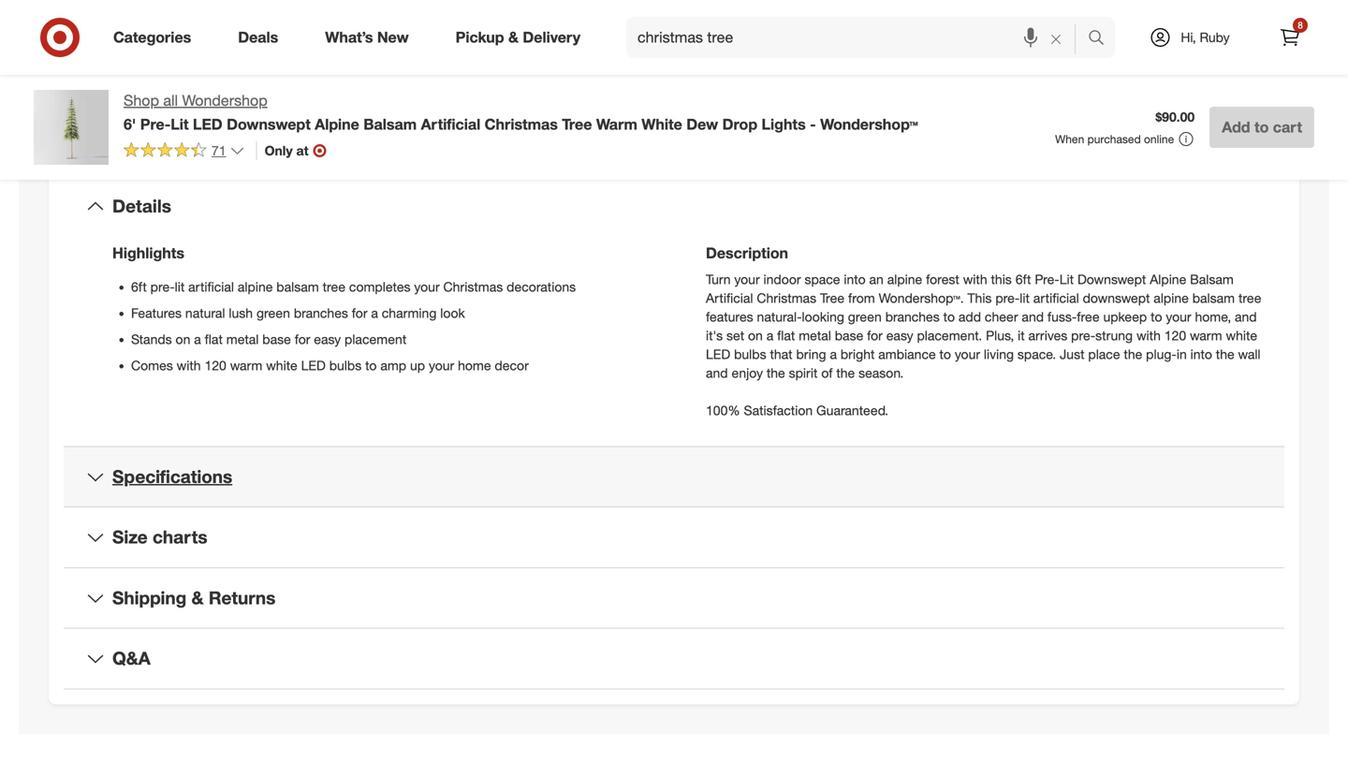 Task type: locate. For each thing, give the bounding box(es) containing it.
base down features natural lush green branches for a charming look
[[262, 331, 291, 347]]

0 horizontal spatial on
[[176, 331, 190, 347]]

and
[[1022, 308, 1044, 325], [1235, 308, 1257, 325], [706, 365, 728, 381]]

that
[[770, 346, 793, 362]]

120 down natural
[[205, 357, 226, 374]]

1 vertical spatial with
[[1137, 327, 1161, 344]]

pickup & delivery link
[[440, 17, 604, 58]]

with up this
[[963, 271, 988, 287]]

0 horizontal spatial warm
[[230, 357, 262, 374]]

1 horizontal spatial lit
[[1060, 271, 1074, 287]]

up
[[410, 357, 425, 374]]

into right in
[[1191, 346, 1212, 362]]

1 horizontal spatial pre-
[[1035, 271, 1060, 287]]

1 horizontal spatial balsam
[[1193, 290, 1235, 306]]

0 vertical spatial tree
[[562, 115, 592, 133]]

2 horizontal spatial with
[[1137, 327, 1161, 344]]

1 horizontal spatial white
[[1226, 327, 1258, 344]]

6ft up features
[[131, 279, 147, 295]]

0 vertical spatial warm
[[1190, 327, 1223, 344]]

0 vertical spatial pre-
[[140, 115, 171, 133]]

for up bright
[[867, 327, 883, 344]]

1 vertical spatial white
[[266, 357, 298, 374]]

6ft inside the turn your indoor space into an alpine forest with this 6ft pre-lit downswept alpine balsam artificial christmas tree from wondershop™. this pre-lit artificial downswept alpine balsam tree features natural-looking green branches to add cheer and fuss-free upkeep to your home, and it's set on a flat metal base for easy placement. plus, it arrives pre-strung with 120 warm white led bulbs that bring a bright ambiance to your living space. just place the plug-in into the wall and enjoy the spirit of the season.
[[1016, 271, 1031, 287]]

charts
[[153, 526, 207, 548]]

and up the it
[[1022, 308, 1044, 325]]

6ft up cheer
[[1016, 271, 1031, 287]]

0 horizontal spatial artificial
[[421, 115, 481, 133]]

0 horizontal spatial green
[[257, 305, 290, 321]]

1 horizontal spatial 120
[[1165, 327, 1186, 344]]

1 horizontal spatial green
[[848, 308, 882, 325]]

pre- up features
[[150, 279, 175, 295]]

led down stands on a flat metal base for easy placement
[[301, 357, 326, 374]]

6'
[[124, 115, 136, 133]]

for down 6ft pre-lit artificial alpine balsam tree completes your christmas decorations
[[352, 305, 368, 321]]

christmas
[[485, 115, 558, 133], [443, 279, 503, 295], [757, 290, 817, 306]]

balsam up home,
[[1193, 290, 1235, 306]]

1 horizontal spatial bulbs
[[734, 346, 766, 362]]

0 horizontal spatial metal
[[226, 331, 259, 347]]

charming
[[382, 305, 437, 321]]

120 inside the turn your indoor space into an alpine forest with this 6ft pre-lit downswept alpine balsam artificial christmas tree from wondershop™. this pre-lit artificial downswept alpine balsam tree features natural-looking green branches to add cheer and fuss-free upkeep to your home, and it's set on a flat metal base for easy placement. plus, it arrives pre-strung with 120 warm white led bulbs that bring a bright ambiance to your living space. just place the plug-in into the wall and enjoy the spirit of the season.
[[1165, 327, 1186, 344]]

when purchased online
[[1055, 132, 1174, 146]]

0 horizontal spatial white
[[266, 357, 298, 374]]

looking
[[802, 308, 845, 325]]

warm down home,
[[1190, 327, 1223, 344]]

lit down all
[[171, 115, 189, 133]]

& inside dropdown button
[[192, 587, 204, 609]]

branches down 6ft pre-lit artificial alpine balsam tree completes your christmas decorations
[[294, 305, 348, 321]]

with right the comes
[[177, 357, 201, 374]]

0 horizontal spatial pre-
[[140, 115, 171, 133]]

lit up features
[[175, 279, 185, 295]]

this
[[664, 120, 701, 146], [991, 271, 1012, 287]]

1 vertical spatial warm
[[230, 357, 262, 374]]

1 horizontal spatial balsam
[[1190, 271, 1234, 287]]

1 horizontal spatial tree
[[1239, 290, 1262, 306]]

lit inside shop all wondershop 6' pre-lit led downswept alpine balsam artificial christmas tree warm white dew drop lights - wondershop™
[[171, 115, 189, 133]]

1 vertical spatial artificial
[[706, 290, 753, 306]]

2 vertical spatial with
[[177, 357, 201, 374]]

0 horizontal spatial balsam
[[364, 115, 417, 133]]

led inside the turn your indoor space into an alpine forest with this 6ft pre-lit downswept alpine balsam artificial christmas tree from wondershop™. this pre-lit artificial downswept alpine balsam tree features natural-looking green branches to add cheer and fuss-free upkeep to your home, and it's set on a flat metal base for easy placement. plus, it arrives pre-strung with 120 warm white led bulbs that bring a bright ambiance to your living space. just place the plug-in into the wall and enjoy the spirit of the season.
[[706, 346, 731, 362]]

0 horizontal spatial downswept
[[227, 115, 311, 133]]

the right of
[[836, 365, 855, 381]]

description
[[706, 244, 788, 262]]

christmas inside shop all wondershop 6' pre-lit led downswept alpine balsam artificial christmas tree warm white dew drop lights - wondershop™
[[485, 115, 558, 133]]

6ft
[[1016, 271, 1031, 287], [131, 279, 147, 295]]

enjoy
[[732, 365, 763, 381]]

this left item on the right
[[664, 120, 701, 146]]

tree inside shop all wondershop 6' pre-lit led downswept alpine balsam artificial christmas tree warm white dew drop lights - wondershop™
[[562, 115, 592, 133]]

flat up that
[[777, 327, 795, 344]]

0 horizontal spatial into
[[844, 271, 866, 287]]

to up placement.
[[944, 308, 955, 325]]

artificial up features
[[706, 290, 753, 306]]

deals
[[238, 28, 278, 46]]

natural-
[[757, 308, 802, 325]]

what's
[[325, 28, 373, 46]]

lit
[[175, 279, 185, 295], [1020, 290, 1030, 306]]

pre- right 6'
[[140, 115, 171, 133]]

bring
[[796, 346, 826, 362]]

arrives
[[1029, 327, 1068, 344]]

shop all wondershop 6' pre-lit led downswept alpine balsam artificial christmas tree warm white dew drop lights - wondershop™
[[124, 91, 918, 133]]

pre- inside shop all wondershop 6' pre-lit led downswept alpine balsam artificial christmas tree warm white dew drop lights - wondershop™
[[140, 115, 171, 133]]

home
[[458, 357, 491, 374]]

christmas down indoor
[[757, 290, 817, 306]]

artificial up natural
[[188, 279, 234, 295]]

2 horizontal spatial pre-
[[1071, 327, 1096, 344]]

0 vertical spatial white
[[1226, 327, 1258, 344]]

0 vertical spatial &
[[508, 28, 519, 46]]

on right set
[[748, 327, 763, 344]]

0 horizontal spatial bulbs
[[329, 357, 362, 374]]

easy up comes with 120 warm white led bulbs to amp up your home decor
[[314, 331, 341, 347]]

and right home,
[[1235, 308, 1257, 325]]

completes
[[349, 279, 411, 295]]

tree up features natural lush green branches for a charming look
[[323, 279, 346, 295]]

1 horizontal spatial alpine
[[887, 271, 923, 287]]

& down photo from courtney t, 6 of 8
[[508, 28, 519, 46]]

white down stands on a flat metal base for easy placement
[[266, 357, 298, 374]]

alpine down show more images button
[[315, 115, 359, 133]]

2 horizontal spatial led
[[706, 346, 731, 362]]

advertisement region
[[697, 0, 1315, 39]]

1 vertical spatial &
[[192, 587, 204, 609]]

1 vertical spatial this
[[991, 271, 1012, 287]]

2 horizontal spatial for
[[867, 327, 883, 344]]

christmas down pickup & delivery link
[[485, 115, 558, 133]]

warm inside the turn your indoor space into an alpine forest with this 6ft pre-lit downswept alpine balsam artificial christmas tree from wondershop™. this pre-lit artificial downswept alpine balsam tree features natural-looking green branches to add cheer and fuss-free upkeep to your home, and it's set on a flat metal base for easy placement. plus, it arrives pre-strung with 120 warm white led bulbs that bring a bright ambiance to your living space. just place the plug-in into the wall and enjoy the spirit of the season.
[[1190, 327, 1223, 344]]

space.
[[1018, 346, 1056, 362]]

pre- down "free"
[[1071, 327, 1096, 344]]

tree up wall
[[1239, 290, 1262, 306]]

1 horizontal spatial artificial
[[1034, 290, 1079, 306]]

to down placement.
[[940, 346, 951, 362]]

balsam down images
[[364, 115, 417, 133]]

downswept up only
[[227, 115, 311, 133]]

white up wall
[[1226, 327, 1258, 344]]

pre-
[[150, 279, 175, 295], [996, 290, 1020, 306], [1071, 327, 1096, 344]]

1 horizontal spatial for
[[352, 305, 368, 321]]

your down description at the top right
[[734, 271, 760, 287]]

alpine up lush
[[238, 279, 273, 295]]

led inside shop all wondershop 6' pre-lit led downswept alpine balsam artificial christmas tree warm white dew drop lights - wondershop™
[[193, 115, 223, 133]]

alpine
[[315, 115, 359, 133], [1150, 271, 1187, 287]]

balsam inside shop all wondershop 6' pre-lit led downswept alpine balsam artificial christmas tree warm white dew drop lights - wondershop™
[[364, 115, 417, 133]]

branches
[[294, 305, 348, 321], [886, 308, 940, 325]]

satisfaction
[[744, 402, 813, 418]]

the left wall
[[1216, 346, 1235, 362]]

what's new link
[[309, 17, 432, 58]]

1 vertical spatial balsam
[[1190, 271, 1234, 287]]

0 vertical spatial artificial
[[421, 115, 481, 133]]

wondershop™
[[820, 115, 918, 133]]

specifications
[[112, 466, 232, 487]]

for down features natural lush green branches for a charming look
[[295, 331, 310, 347]]

1 horizontal spatial downswept
[[1078, 271, 1146, 287]]

stands on a flat metal base for easy placement
[[131, 331, 407, 347]]

pre- up fuss-
[[1035, 271, 1060, 287]]

1 vertical spatial lit
[[1060, 271, 1074, 287]]

comes with 120 warm white led bulbs to amp up your home decor
[[131, 357, 529, 374]]

pre- inside the turn your indoor space into an alpine forest with this 6ft pre-lit downswept alpine balsam artificial christmas tree from wondershop™. this pre-lit artificial downswept alpine balsam tree features natural-looking green branches to add cheer and fuss-free upkeep to your home, and it's set on a flat metal base for easy placement. plus, it arrives pre-strung with 120 warm white led bulbs that bring a bright ambiance to your living space. just place the plug-in into the wall and enjoy the spirit of the season.
[[1035, 271, 1060, 287]]

0 horizontal spatial lit
[[171, 115, 189, 133]]

on
[[748, 327, 763, 344], [176, 331, 190, 347]]

warm down stands on a flat metal base for easy placement
[[230, 357, 262, 374]]

lights
[[762, 115, 806, 133]]

tree
[[323, 279, 346, 295], [1239, 290, 1262, 306]]

bulbs down "placement"
[[329, 357, 362, 374]]

space
[[805, 271, 840, 287]]

of
[[821, 365, 833, 381]]

artificial down pickup
[[421, 115, 481, 133]]

cheer
[[985, 308, 1018, 325]]

1 vertical spatial 120
[[205, 357, 226, 374]]

led down the it's
[[706, 346, 731, 362]]

to right upkeep
[[1151, 308, 1162, 325]]

with up plug-
[[1137, 327, 1161, 344]]

0 horizontal spatial base
[[262, 331, 291, 347]]

metal down lush
[[226, 331, 259, 347]]

a up of
[[830, 346, 837, 362]]

120 up in
[[1165, 327, 1186, 344]]

lit up fuss-
[[1060, 271, 1074, 287]]

bulbs inside the turn your indoor space into an alpine forest with this 6ft pre-lit downswept alpine balsam artificial christmas tree from wondershop™. this pre-lit artificial downswept alpine balsam tree features natural-looking green branches to add cheer and fuss-free upkeep to your home, and it's set on a flat metal base for easy placement. plus, it arrives pre-strung with 120 warm white led bulbs that bring a bright ambiance to your living space. just place the plug-in into the wall and enjoy the spirit of the season.
[[734, 346, 766, 362]]

green up stands on a flat metal base for easy placement
[[257, 305, 290, 321]]

tree up looking
[[820, 290, 845, 306]]

pickup
[[456, 28, 504, 46]]

balsam
[[277, 279, 319, 295], [1193, 290, 1235, 306]]

0 horizontal spatial with
[[177, 357, 201, 374]]

categories link
[[97, 17, 215, 58]]

0 horizontal spatial led
[[193, 115, 223, 133]]

1 vertical spatial pre-
[[1035, 271, 1060, 287]]

1 horizontal spatial branches
[[886, 308, 940, 325]]

2 horizontal spatial alpine
[[1154, 290, 1189, 306]]

1 vertical spatial tree
[[820, 290, 845, 306]]

1 horizontal spatial alpine
[[1150, 271, 1187, 287]]

highlights
[[112, 244, 184, 262]]

0 horizontal spatial alpine
[[315, 115, 359, 133]]

1 horizontal spatial warm
[[1190, 327, 1223, 344]]

for
[[352, 305, 368, 321], [867, 327, 883, 344], [295, 331, 310, 347]]

1 horizontal spatial 6ft
[[1016, 271, 1031, 287]]

this up this
[[991, 271, 1012, 287]]

this
[[968, 290, 992, 306]]

1 horizontal spatial with
[[963, 271, 988, 287]]

bulbs
[[734, 346, 766, 362], [329, 357, 362, 374]]

0 vertical spatial alpine
[[315, 115, 359, 133]]

0 vertical spatial balsam
[[364, 115, 417, 133]]

& left returns
[[192, 587, 204, 609]]

1 horizontal spatial into
[[1191, 346, 1212, 362]]

balsam up features natural lush green branches for a charming look
[[277, 279, 319, 295]]

downswept up the downswept
[[1078, 271, 1146, 287]]

metal
[[799, 327, 831, 344], [226, 331, 259, 347]]

1 horizontal spatial &
[[508, 28, 519, 46]]

the
[[1124, 346, 1143, 362], [1216, 346, 1235, 362], [767, 365, 785, 381], [836, 365, 855, 381]]

6ft pre-lit artificial alpine balsam tree completes your christmas decorations
[[131, 279, 576, 295]]

0 horizontal spatial this
[[664, 120, 701, 146]]

base up bright
[[835, 327, 864, 344]]

balsam up home,
[[1190, 271, 1234, 287]]

1 horizontal spatial flat
[[777, 327, 795, 344]]

alpine up the downswept
[[1150, 271, 1187, 287]]

a
[[371, 305, 378, 321], [767, 327, 774, 344], [194, 331, 201, 347], [830, 346, 837, 362]]

metal inside the turn your indoor space into an alpine forest with this 6ft pre-lit downswept alpine balsam artificial christmas tree from wondershop™. this pre-lit artificial downswept alpine balsam tree features natural-looking green branches to add cheer and fuss-free upkeep to your home, and it's set on a flat metal base for easy placement. plus, it arrives pre-strung with 120 warm white led bulbs that bring a bright ambiance to your living space. just place the plug-in into the wall and enjoy the spirit of the season.
[[799, 327, 831, 344]]

fuss-
[[1048, 308, 1077, 325]]

0 horizontal spatial &
[[192, 587, 204, 609]]

downswept
[[1083, 290, 1150, 306]]

0 vertical spatial downswept
[[227, 115, 311, 133]]

1 horizontal spatial on
[[748, 327, 763, 344]]

1 horizontal spatial this
[[991, 271, 1012, 287]]

lit inside the turn your indoor space into an alpine forest with this 6ft pre-lit downswept alpine balsam artificial christmas tree from wondershop™. this pre-lit artificial downswept alpine balsam tree features natural-looking green branches to add cheer and fuss-free upkeep to your home, and it's set on a flat metal base for easy placement. plus, it arrives pre-strung with 120 warm white led bulbs that bring a bright ambiance to your living space. just place the plug-in into the wall and enjoy the spirit of the season.
[[1060, 271, 1074, 287]]

add to cart
[[1222, 118, 1302, 136]]

led up 71
[[193, 115, 223, 133]]

it
[[1018, 327, 1025, 344]]

1 horizontal spatial artificial
[[706, 290, 753, 306]]

categories
[[113, 28, 191, 46]]

downswept inside the turn your indoor space into an alpine forest with this 6ft pre-lit downswept alpine balsam artificial christmas tree from wondershop™. this pre-lit artificial downswept alpine balsam tree features natural-looking green branches to add cheer and fuss-free upkeep to your home, and it's set on a flat metal base for easy placement. plus, it arrives pre-strung with 120 warm white led bulbs that bring a bright ambiance to your living space. just place the plug-in into the wall and enjoy the spirit of the season.
[[1078, 271, 1146, 287]]

stands
[[131, 331, 172, 347]]

in
[[1177, 346, 1187, 362]]

0 vertical spatial 120
[[1165, 327, 1186, 344]]

0 horizontal spatial tree
[[323, 279, 346, 295]]

0 vertical spatial this
[[664, 120, 701, 146]]

metal up the bring
[[799, 327, 831, 344]]

details button
[[64, 177, 1285, 236]]

artificial up fuss-
[[1034, 290, 1079, 306]]

2 horizontal spatial and
[[1235, 308, 1257, 325]]

alpine right the downswept
[[1154, 290, 1189, 306]]

balsam inside the turn your indoor space into an alpine forest with this 6ft pre-lit downswept alpine balsam artificial christmas tree from wondershop™. this pre-lit artificial downswept alpine balsam tree features natural-looking green branches to add cheer and fuss-free upkeep to your home, and it's set on a flat metal base for easy placement. plus, it arrives pre-strung with 120 warm white led bulbs that bring a bright ambiance to your living space. just place the plug-in into the wall and enjoy the spirit of the season.
[[1190, 271, 1234, 287]]

0 horizontal spatial tree
[[562, 115, 592, 133]]

0 horizontal spatial and
[[706, 365, 728, 381]]

1 horizontal spatial lit
[[1020, 290, 1030, 306]]

flat down natural
[[205, 331, 223, 347]]

lush
[[229, 305, 253, 321]]

on right stands at the top of the page
[[176, 331, 190, 347]]

green down the from
[[848, 308, 882, 325]]

to right add
[[1255, 118, 1269, 136]]

flat inside the turn your indoor space into an alpine forest with this 6ft pre-lit downswept alpine balsam artificial christmas tree from wondershop™. this pre-lit artificial downswept alpine balsam tree features natural-looking green branches to add cheer and fuss-free upkeep to your home, and it's set on a flat metal base for easy placement. plus, it arrives pre-strung with 120 warm white led bulbs that bring a bright ambiance to your living space. just place the plug-in into the wall and enjoy the spirit of the season.
[[777, 327, 795, 344]]

1 vertical spatial downswept
[[1078, 271, 1146, 287]]

sponsored
[[1259, 41, 1315, 55]]

set
[[727, 327, 745, 344]]

your up charming
[[414, 279, 440, 295]]

warm
[[1190, 327, 1223, 344], [230, 357, 262, 374]]

pre- up cheer
[[996, 290, 1020, 306]]

1 vertical spatial into
[[1191, 346, 1212, 362]]

plus,
[[986, 327, 1014, 344]]

bulbs up enjoy
[[734, 346, 766, 362]]

returns
[[209, 587, 276, 609]]

tree left warm
[[562, 115, 592, 133]]

0 vertical spatial lit
[[171, 115, 189, 133]]

your left home,
[[1166, 308, 1192, 325]]

1 horizontal spatial tree
[[820, 290, 845, 306]]

and left enjoy
[[706, 365, 728, 381]]

1 horizontal spatial easy
[[886, 327, 914, 344]]

your down placement.
[[955, 346, 980, 362]]

image gallery element
[[34, 0, 652, 75]]

1 horizontal spatial metal
[[799, 327, 831, 344]]

lit up the it
[[1020, 290, 1030, 306]]

easy inside the turn your indoor space into an alpine forest with this 6ft pre-lit downswept alpine balsam artificial christmas tree from wondershop™. this pre-lit artificial downswept alpine balsam tree features natural-looking green branches to add cheer and fuss-free upkeep to your home, and it's set on a flat metal base for easy placement. plus, it arrives pre-strung with 120 warm white led bulbs that bring a bright ambiance to your living space. just place the plug-in into the wall and enjoy the spirit of the season.
[[886, 327, 914, 344]]

branches down wondershop™. on the top
[[886, 308, 940, 325]]

about
[[596, 120, 658, 146]]

tree inside the turn your indoor space into an alpine forest with this 6ft pre-lit downswept alpine balsam artificial christmas tree from wondershop™. this pre-lit artificial downswept alpine balsam tree features natural-looking green branches to add cheer and fuss-free upkeep to your home, and it's set on a flat metal base for easy placement. plus, it arrives pre-strung with 120 warm white led bulbs that bring a bright ambiance to your living space. just place the plug-in into the wall and enjoy the spirit of the season.
[[1239, 290, 1262, 306]]

1 horizontal spatial base
[[835, 327, 864, 344]]

0 horizontal spatial flat
[[205, 331, 223, 347]]

alpine inside the turn your indoor space into an alpine forest with this 6ft pre-lit downswept alpine balsam artificial christmas tree from wondershop™. this pre-lit artificial downswept alpine balsam tree features natural-looking green branches to add cheer and fuss-free upkeep to your home, and it's set on a flat metal base for easy placement. plus, it arrives pre-strung with 120 warm white led bulbs that bring a bright ambiance to your living space. just place the plug-in into the wall and enjoy the spirit of the season.
[[1150, 271, 1187, 287]]

1 vertical spatial alpine
[[1150, 271, 1187, 287]]

easy up ambiance
[[886, 327, 914, 344]]

green
[[257, 305, 290, 321], [848, 308, 882, 325]]

into up the from
[[844, 271, 866, 287]]

alpine up wondershop™. on the top
[[887, 271, 923, 287]]



Task type: describe. For each thing, give the bounding box(es) containing it.
base inside the turn your indoor space into an alpine forest with this 6ft pre-lit downswept alpine balsam artificial christmas tree from wondershop™. this pre-lit artificial downswept alpine balsam tree features natural-looking green branches to add cheer and fuss-free upkeep to your home, and it's set on a flat metal base for easy placement. plus, it arrives pre-strung with 120 warm white led bulbs that bring a bright ambiance to your living space. just place the plug-in into the wall and enjoy the spirit of the season.
[[835, 327, 864, 344]]

placement
[[345, 331, 407, 347]]

balsam inside the turn your indoor space into an alpine forest with this 6ft pre-lit downswept alpine balsam artificial christmas tree from wondershop™. this pre-lit artificial downswept alpine balsam tree features natural-looking green branches to add cheer and fuss-free upkeep to your home, and it's set on a flat metal base for easy placement. plus, it arrives pre-strung with 120 warm white led bulbs that bring a bright ambiance to your living space. just place the plug-in into the wall and enjoy the spirit of the season.
[[1193, 290, 1235, 306]]

wondershop
[[182, 91, 268, 110]]

a down natural-
[[767, 327, 774, 344]]

new
[[377, 28, 409, 46]]

drop
[[722, 115, 758, 133]]

specifications button
[[64, 447, 1285, 507]]

guaranteed.
[[817, 402, 889, 418]]

season.
[[859, 365, 904, 381]]

look
[[440, 305, 465, 321]]

hi,
[[1181, 29, 1196, 45]]

amp
[[380, 357, 406, 374]]

0 horizontal spatial balsam
[[277, 279, 319, 295]]

0 horizontal spatial lit
[[175, 279, 185, 295]]

ambiance
[[879, 346, 936, 362]]

artificial inside the turn your indoor space into an alpine forest with this 6ft pre-lit downswept alpine balsam artificial christmas tree from wondershop™. this pre-lit artificial downswept alpine balsam tree features natural-looking green branches to add cheer and fuss-free upkeep to your home, and it's set on a flat metal base for easy placement. plus, it arrives pre-strung with 120 warm white led bulbs that bring a bright ambiance to your living space. just place the plug-in into the wall and enjoy the spirit of the season.
[[706, 290, 753, 306]]

add to cart button
[[1210, 107, 1315, 148]]

indoor
[[764, 271, 801, 287]]

100%
[[706, 402, 740, 418]]

turn
[[706, 271, 731, 287]]

shop
[[124, 91, 159, 110]]

images
[[359, 45, 407, 63]]

0 horizontal spatial for
[[295, 331, 310, 347]]

purchased
[[1088, 132, 1141, 146]]

-
[[810, 115, 816, 133]]

branches inside the turn your indoor space into an alpine forest with this 6ft pre-lit downswept alpine balsam artificial christmas tree from wondershop™. this pre-lit artificial downswept alpine balsam tree features natural-looking green branches to add cheer and fuss-free upkeep to your home, and it's set on a flat metal base for easy placement. plus, it arrives pre-strung with 120 warm white led bulbs that bring a bright ambiance to your living space. just place the plug-in into the wall and enjoy the spirit of the season.
[[886, 308, 940, 325]]

just
[[1060, 346, 1085, 362]]

0 vertical spatial with
[[963, 271, 988, 287]]

free
[[1077, 308, 1100, 325]]

christmas inside the turn your indoor space into an alpine forest with this 6ft pre-lit downswept alpine balsam artificial christmas tree from wondershop™. this pre-lit artificial downswept alpine balsam tree features natural-looking green branches to add cheer and fuss-free upkeep to your home, and it's set on a flat metal base for easy placement. plus, it arrives pre-strung with 120 warm white led bulbs that bring a bright ambiance to your living space. just place the plug-in into the wall and enjoy the spirit of the season.
[[757, 290, 817, 306]]

71 link
[[124, 141, 245, 163]]

to left "amp"
[[365, 357, 377, 374]]

home,
[[1195, 308, 1231, 325]]

for inside the turn your indoor space into an alpine forest with this 6ft pre-lit downswept alpine balsam artificial christmas tree from wondershop™. this pre-lit artificial downswept alpine balsam tree features natural-looking green branches to add cheer and fuss-free upkeep to your home, and it's set on a flat metal base for easy placement. plus, it arrives pre-strung with 120 warm white led bulbs that bring a bright ambiance to your living space. just place the plug-in into the wall and enjoy the spirit of the season.
[[867, 327, 883, 344]]

on inside the turn your indoor space into an alpine forest with this 6ft pre-lit downswept alpine balsam artificial christmas tree from wondershop™. this pre-lit artificial downswept alpine balsam tree features natural-looking green branches to add cheer and fuss-free upkeep to your home, and it's set on a flat metal base for easy placement. plus, it arrives pre-strung with 120 warm white led bulbs that bring a bright ambiance to your living space. just place the plug-in into the wall and enjoy the spirit of the season.
[[748, 327, 763, 344]]

8
[[1298, 19, 1303, 31]]

a down natural
[[194, 331, 201, 347]]

pickup & delivery
[[456, 28, 581, 46]]

What can we help you find? suggestions appear below search field
[[626, 17, 1093, 58]]

0 horizontal spatial 6ft
[[131, 279, 147, 295]]

shipping & returns button
[[64, 568, 1285, 628]]

& for shipping
[[192, 587, 204, 609]]

& for pickup
[[508, 28, 519, 46]]

green inside the turn your indoor space into an alpine forest with this 6ft pre-lit downswept alpine balsam artificial christmas tree from wondershop™. this pre-lit artificial downswept alpine balsam tree features natural-looking green branches to add cheer and fuss-free upkeep to your home, and it's set on a flat metal base for easy placement. plus, it arrives pre-strung with 120 warm white led bulbs that bring a bright ambiance to your living space. just place the plug-in into the wall and enjoy the spirit of the season.
[[848, 308, 882, 325]]

71
[[212, 142, 226, 159]]

the down that
[[767, 365, 785, 381]]

details
[[112, 195, 171, 217]]

at
[[296, 142, 309, 159]]

turn your indoor space into an alpine forest with this 6ft pre-lit downswept alpine balsam artificial christmas tree from wondershop™. this pre-lit artificial downswept alpine balsam tree features natural-looking green branches to add cheer and fuss-free upkeep to your home, and it's set on a flat metal base for easy placement. plus, it arrives pre-strung with 120 warm white led bulbs that bring a bright ambiance to your living space. just place the plug-in into the wall and enjoy the spirit of the season.
[[706, 271, 1262, 381]]

it's
[[706, 327, 723, 344]]

cart
[[1273, 118, 1302, 136]]

online
[[1144, 132, 1174, 146]]

1 horizontal spatial led
[[301, 357, 326, 374]]

lit inside the turn your indoor space into an alpine forest with this 6ft pre-lit downswept alpine balsam artificial christmas tree from wondershop™. this pre-lit artificial downswept alpine balsam tree features natural-looking green branches to add cheer and fuss-free upkeep to your home, and it's set on a flat metal base for easy placement. plus, it arrives pre-strung with 120 warm white led bulbs that bring a bright ambiance to your living space. just place the plug-in into the wall and enjoy the spirit of the season.
[[1020, 290, 1030, 306]]

photo from courtney t, 6 of 8 image
[[350, 0, 652, 19]]

plug-
[[1146, 346, 1177, 362]]

to inside button
[[1255, 118, 1269, 136]]

alpine inside shop all wondershop 6' pre-lit led downswept alpine balsam artificial christmas tree warm white dew drop lights - wondershop™
[[315, 115, 359, 133]]

0 horizontal spatial alpine
[[238, 279, 273, 295]]

artificial inside the turn your indoor space into an alpine forest with this 6ft pre-lit downswept alpine balsam artificial christmas tree from wondershop™. this pre-lit artificial downswept alpine balsam tree features natural-looking green branches to add cheer and fuss-free upkeep to your home, and it's set on a flat metal base for easy placement. plus, it arrives pre-strung with 120 warm white led bulbs that bring a bright ambiance to your living space. just place the plug-in into the wall and enjoy the spirit of the season.
[[1034, 290, 1079, 306]]

downswept inside shop all wondershop 6' pre-lit led downswept alpine balsam artificial christmas tree warm white dew drop lights - wondershop™
[[227, 115, 311, 133]]

only at
[[265, 142, 309, 159]]

this inside the turn your indoor space into an alpine forest with this 6ft pre-lit downswept alpine balsam artificial christmas tree from wondershop™. this pre-lit artificial downswept alpine balsam tree features natural-looking green branches to add cheer and fuss-free upkeep to your home, and it's set on a flat metal base for easy placement. plus, it arrives pre-strung with 120 warm white led bulbs that bring a bright ambiance to your living space. just place the plug-in into the wall and enjoy the spirit of the season.
[[991, 271, 1012, 287]]

tree inside the turn your indoor space into an alpine forest with this 6ft pre-lit downswept alpine balsam artificial christmas tree from wondershop™. this pre-lit artificial downswept alpine balsam tree features natural-looking green branches to add cheer and fuss-free upkeep to your home, and it's set on a flat metal base for easy placement. plus, it arrives pre-strung with 120 warm white led bulbs that bring a bright ambiance to your living space. just place the plug-in into the wall and enjoy the spirit of the season.
[[820, 290, 845, 306]]

deals link
[[222, 17, 302, 58]]

$90.00
[[1156, 109, 1195, 125]]

spirit
[[789, 365, 818, 381]]

what's new
[[325, 28, 409, 46]]

shipping
[[112, 587, 187, 609]]

bright
[[841, 346, 875, 362]]

wall
[[1238, 346, 1261, 362]]

the down strung
[[1124, 346, 1143, 362]]

upkeep
[[1103, 308, 1147, 325]]

0 horizontal spatial branches
[[294, 305, 348, 321]]

show
[[278, 45, 316, 63]]

a up "placement"
[[371, 305, 378, 321]]

your right up
[[429, 357, 454, 374]]

features
[[131, 305, 182, 321]]

strung
[[1096, 327, 1133, 344]]

natural
[[185, 305, 225, 321]]

from
[[848, 290, 875, 306]]

dew
[[687, 115, 718, 133]]

q&a button
[[64, 629, 1285, 689]]

christmas up look
[[443, 279, 503, 295]]

shipping & returns
[[112, 587, 276, 609]]

q&a
[[112, 648, 151, 669]]

0 horizontal spatial pre-
[[150, 279, 175, 295]]

0 vertical spatial into
[[844, 271, 866, 287]]

warm
[[596, 115, 638, 133]]

0 horizontal spatial artificial
[[188, 279, 234, 295]]

forest
[[926, 271, 960, 287]]

place
[[1088, 346, 1120, 362]]

size
[[112, 526, 148, 548]]

0 horizontal spatial 120
[[205, 357, 226, 374]]

1 horizontal spatial and
[[1022, 308, 1044, 325]]

show more images button
[[266, 34, 419, 75]]

comes
[[131, 357, 173, 374]]

search button
[[1080, 17, 1125, 62]]

show more images
[[278, 45, 407, 63]]

more
[[320, 45, 355, 63]]

white inside the turn your indoor space into an alpine forest with this 6ft pre-lit downswept alpine balsam artificial christmas tree from wondershop™. this pre-lit artificial downswept alpine balsam tree features natural-looking green branches to add cheer and fuss-free upkeep to your home, and it's set on a flat metal base for easy placement. plus, it arrives pre-strung with 120 warm white led bulbs that bring a bright ambiance to your living space. just place the plug-in into the wall and enjoy the spirit of the season.
[[1226, 327, 1258, 344]]

all
[[163, 91, 178, 110]]

living
[[984, 346, 1014, 362]]

size charts
[[112, 526, 207, 548]]

6&#39; pre-lit led downswept alpine balsam artificial christmas tree warm white dew drop lights - wondershop&#8482;, 5 of 8 image
[[34, 0, 335, 19]]

0 horizontal spatial easy
[[314, 331, 341, 347]]

ruby
[[1200, 29, 1230, 45]]

artificial inside shop all wondershop 6' pre-lit led downswept alpine balsam artificial christmas tree warm white dew drop lights - wondershop™
[[421, 115, 481, 133]]

features natural lush green branches for a charming look
[[131, 305, 465, 321]]

1 horizontal spatial pre-
[[996, 290, 1020, 306]]

size charts button
[[64, 508, 1285, 567]]

image of 6' pre-lit led downswept alpine balsam artificial christmas tree warm white dew drop lights - wondershop™ image
[[34, 90, 109, 165]]



Task type: vqa. For each thing, say whether or not it's contained in the screenshot.
¬
no



